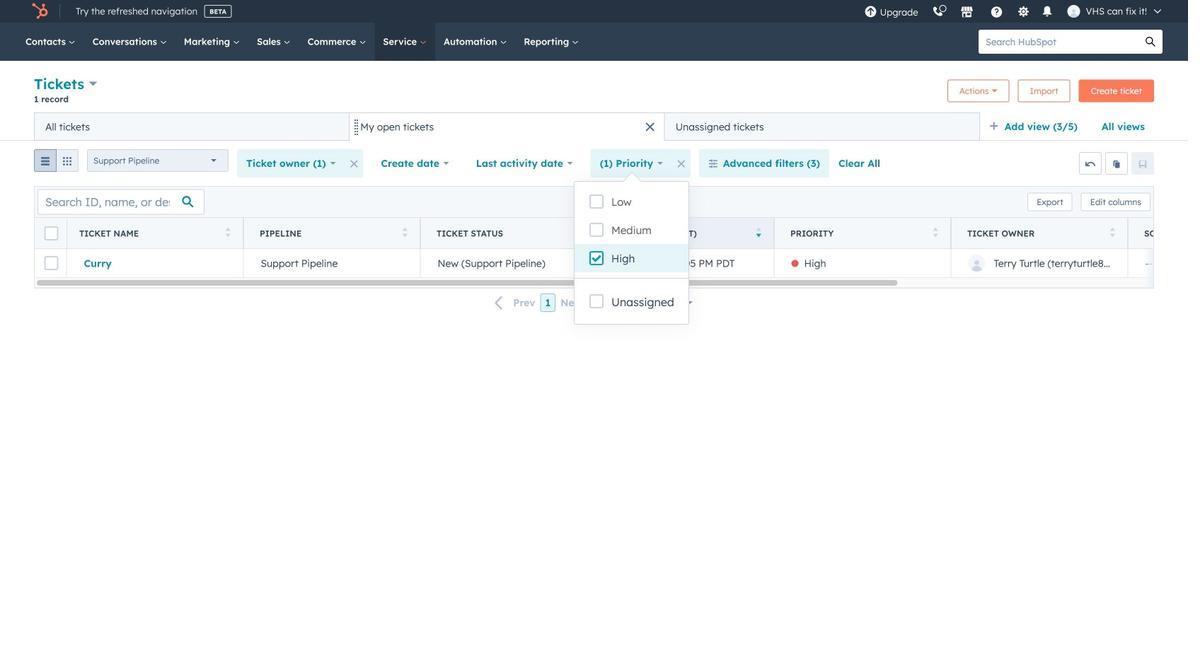 Task type: locate. For each thing, give the bounding box(es) containing it.
group
[[34, 149, 79, 178]]

list box
[[575, 182, 688, 278]]

1 horizontal spatial press to sort. image
[[402, 228, 408, 237]]

Search HubSpot search field
[[979, 30, 1139, 54]]

banner
[[34, 74, 1154, 113]]

2 press to sort. element from the left
[[402, 228, 408, 240]]

terry turtle image
[[1068, 5, 1080, 18]]

press to sort. image
[[225, 228, 231, 237], [402, 228, 408, 237], [933, 228, 938, 237]]

Search ID, name, or description search field
[[38, 189, 205, 215]]

0 horizontal spatial press to sort. image
[[225, 228, 231, 237]]

menu
[[857, 0, 1171, 23]]

press to sort. element
[[225, 228, 231, 240], [402, 228, 408, 240], [579, 228, 585, 240], [933, 228, 938, 240], [1110, 228, 1115, 240]]

5 press to sort. element from the left
[[1110, 228, 1115, 240]]

2 horizontal spatial press to sort. image
[[933, 228, 938, 237]]

1 press to sort. element from the left
[[225, 228, 231, 240]]



Task type: describe. For each thing, give the bounding box(es) containing it.
pagination navigation
[[486, 294, 615, 312]]

3 press to sort. element from the left
[[579, 228, 585, 240]]

descending sort. press to sort ascending. element
[[756, 228, 761, 240]]

1 press to sort. image from the left
[[225, 228, 231, 237]]

marketplaces image
[[961, 6, 973, 19]]

press to sort. image
[[1110, 228, 1115, 237]]

descending sort. press to sort ascending. image
[[756, 228, 761, 237]]

3 press to sort. image from the left
[[933, 228, 938, 237]]

2 press to sort. image from the left
[[402, 228, 408, 237]]

4 press to sort. element from the left
[[933, 228, 938, 240]]



Task type: vqa. For each thing, say whether or not it's contained in the screenshot.
middle Your
no



